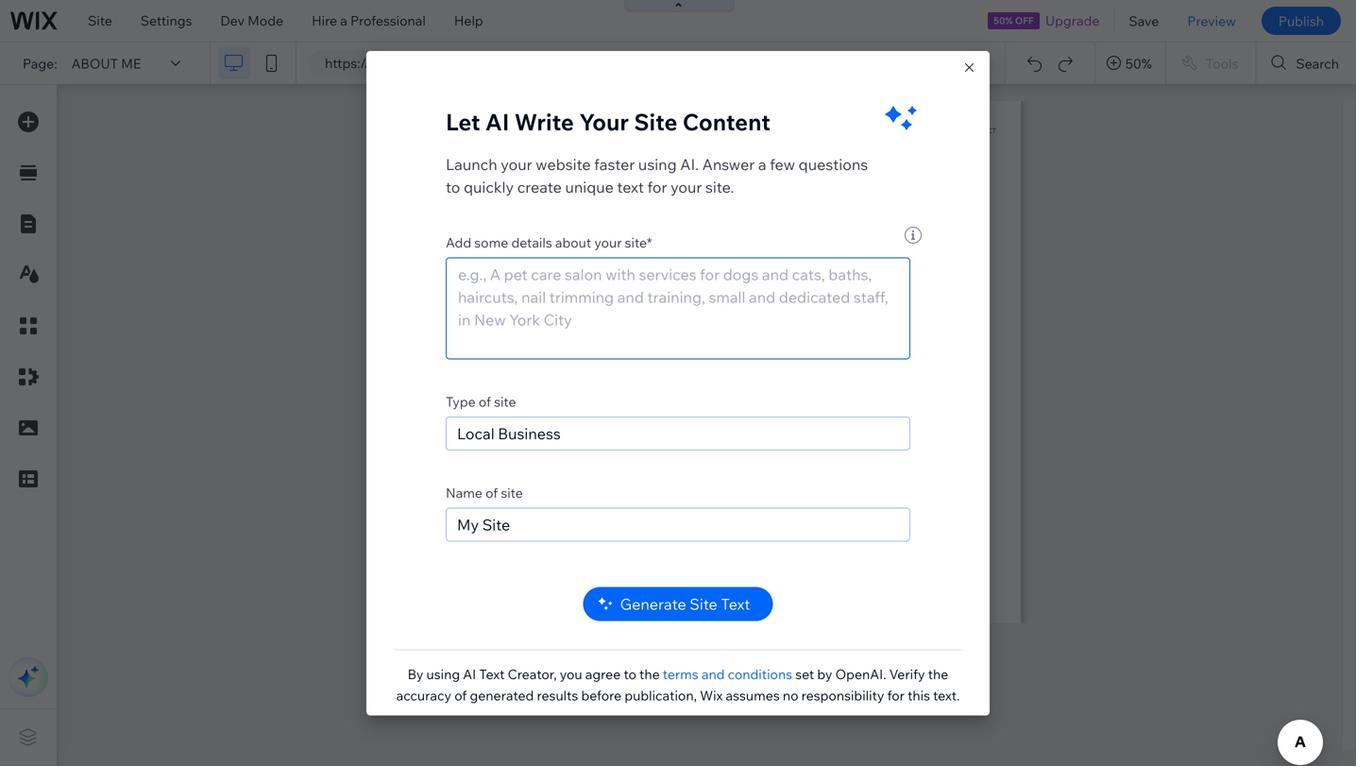 Task type: locate. For each thing, give the bounding box(es) containing it.
using inside launch your website faster using ai. answer a few questions to quickly create unique text for your site.
[[639, 155, 677, 174]]

using
[[639, 155, 677, 174], [427, 666, 460, 682]]

text up generated
[[479, 666, 505, 682]]

site up about
[[88, 12, 112, 29]]

1 the from the left
[[640, 666, 660, 682]]

to
[[446, 177, 460, 196], [624, 666, 637, 682]]

let ai write your site content
[[446, 107, 771, 136]]

of right name
[[486, 484, 498, 501]]

2 vertical spatial your
[[595, 234, 622, 251]]

before
[[581, 687, 622, 704]]

0 vertical spatial of
[[479, 393, 491, 410]]

for right text
[[648, 177, 667, 196]]

0 horizontal spatial the
[[640, 666, 660, 682]]

of right type on the bottom
[[479, 393, 491, 410]]

few
[[770, 155, 795, 174]]

name of site
[[446, 484, 523, 501]]

0 vertical spatial ai
[[485, 107, 509, 136]]

ai up generated
[[463, 666, 476, 682]]

set
[[796, 666, 815, 682]]

1 horizontal spatial the
[[928, 666, 949, 682]]

some
[[474, 234, 509, 251]]

1 vertical spatial site
[[634, 107, 678, 136]]

1 horizontal spatial for
[[888, 687, 905, 704]]

this
[[908, 687, 930, 704]]

1 vertical spatial to
[[624, 666, 637, 682]]

50%
[[994, 15, 1013, 26], [1126, 55, 1152, 72]]

ai right let in the left top of the page
[[485, 107, 509, 136]]

results
[[537, 687, 578, 704]]

a
[[340, 12, 348, 29], [759, 155, 767, 174]]

publish
[[1279, 13, 1324, 29]]

tools
[[1206, 55, 1239, 72]]

site.
[[706, 177, 734, 196]]

50% for 50% off
[[994, 15, 1013, 26]]

site
[[494, 393, 516, 410], [501, 484, 523, 501]]

a inside launch your website faster using ai. answer a few questions to quickly create unique text for your site.
[[759, 155, 767, 174]]

1 horizontal spatial using
[[639, 155, 677, 174]]

0 horizontal spatial to
[[446, 177, 460, 196]]

of
[[479, 393, 491, 410], [486, 484, 498, 501], [455, 687, 467, 704]]

responsibility
[[802, 687, 885, 704]]

50% left off
[[994, 15, 1013, 26]]

text
[[721, 594, 750, 613], [479, 666, 505, 682]]

upgrade
[[1046, 12, 1100, 29]]

50% down save button
[[1126, 55, 1152, 72]]

your left site*
[[595, 234, 622, 251]]

the
[[640, 666, 660, 682], [928, 666, 949, 682]]

details
[[511, 234, 552, 251]]

0 horizontal spatial text
[[479, 666, 505, 682]]

site right "generate"
[[690, 594, 718, 613]]

hire a professional
[[312, 12, 426, 29]]

your
[[501, 155, 532, 174], [671, 177, 702, 196], [595, 234, 622, 251]]

0 vertical spatial text
[[721, 594, 750, 613]]

the inside set by openai. verify the accuracy of generated results before publication, wix assumes no responsibility for this text.
[[928, 666, 949, 682]]

1 vertical spatial a
[[759, 155, 767, 174]]

1 vertical spatial for
[[888, 687, 905, 704]]

site right type on the bottom
[[494, 393, 516, 410]]

50% button
[[1096, 43, 1166, 84]]

name
[[446, 484, 483, 501]]

2 horizontal spatial your
[[671, 177, 702, 196]]

content
[[683, 107, 771, 136]]

let
[[446, 107, 480, 136]]

https://www.wix.com/mysite
[[325, 55, 497, 71]]

of inside set by openai. verify the accuracy of generated results before publication, wix assumes no responsibility for this text.
[[455, 687, 467, 704]]

to down the launch
[[446, 177, 460, 196]]

for left this
[[888, 687, 905, 704]]

50% for 50%
[[1126, 55, 1152, 72]]

0 horizontal spatial using
[[427, 666, 460, 682]]

and
[[702, 666, 725, 682]]

terms
[[663, 666, 699, 682]]

0 vertical spatial site
[[88, 12, 112, 29]]

your
[[579, 107, 629, 136]]

0 vertical spatial 50%
[[994, 15, 1013, 26]]

accuracy
[[396, 687, 452, 704]]

for for this
[[888, 687, 905, 704]]

1 horizontal spatial a
[[759, 155, 767, 174]]

1 vertical spatial site
[[501, 484, 523, 501]]

of for type
[[479, 393, 491, 410]]

your down "ai." at the top of the page
[[671, 177, 702, 196]]

1 vertical spatial ai
[[463, 666, 476, 682]]

save
[[1129, 13, 1159, 29]]

using right by
[[427, 666, 460, 682]]

site right your
[[634, 107, 678, 136]]

a left 'few'
[[759, 155, 767, 174]]

the up 'publication,'
[[640, 666, 660, 682]]

of right accuracy
[[455, 687, 467, 704]]

agree
[[585, 666, 621, 682]]

0 vertical spatial site
[[494, 393, 516, 410]]

0 vertical spatial using
[[639, 155, 677, 174]]

faster
[[594, 155, 635, 174]]

tools button
[[1167, 43, 1256, 84]]

2 vertical spatial of
[[455, 687, 467, 704]]

Pet Care Provider text field
[[446, 416, 911, 450]]

add
[[446, 234, 472, 251]]

launch your website faster using ai. answer a few questions to quickly create unique text for your site.
[[446, 155, 868, 196]]

0 horizontal spatial site
[[88, 12, 112, 29]]

site
[[88, 12, 112, 29], [634, 107, 678, 136], [690, 594, 718, 613]]

no
[[783, 687, 799, 704]]

write
[[515, 107, 574, 136]]

0 vertical spatial to
[[446, 177, 460, 196]]

about
[[71, 55, 118, 72]]

1 horizontal spatial 50%
[[1126, 55, 1152, 72]]

a right hire
[[340, 12, 348, 29]]

professional
[[350, 12, 426, 29]]

0 vertical spatial a
[[340, 12, 348, 29]]

ai.
[[680, 155, 699, 174]]

your up create
[[501, 155, 532, 174]]

generate site text
[[620, 594, 750, 613]]

using left "ai." at the top of the page
[[639, 155, 677, 174]]

site right name
[[501, 484, 523, 501]]

0 horizontal spatial 50%
[[994, 15, 1013, 26]]

preview
[[1188, 13, 1237, 29]]

1 vertical spatial 50%
[[1126, 55, 1152, 72]]

of for name
[[486, 484, 498, 501]]

0 vertical spatial for
[[648, 177, 667, 196]]

site*
[[625, 234, 652, 251]]

unique
[[565, 177, 614, 196]]

site inside button
[[690, 594, 718, 613]]

1 horizontal spatial text
[[721, 594, 750, 613]]

dev mode
[[221, 12, 283, 29]]

2 the from the left
[[928, 666, 949, 682]]

50% inside the 50% button
[[1126, 55, 1152, 72]]

for
[[648, 177, 667, 196], [888, 687, 905, 704]]

generate
[[620, 594, 686, 613]]

the up text.
[[928, 666, 949, 682]]

1 vertical spatial of
[[486, 484, 498, 501]]

2 vertical spatial site
[[690, 594, 718, 613]]

terms and conditions button
[[663, 666, 793, 683]]

for inside set by openai. verify the accuracy of generated results before publication, wix assumes no responsibility for this text.
[[888, 687, 905, 704]]

me
[[121, 55, 141, 72]]

text up terms and conditions button
[[721, 594, 750, 613]]

settings
[[141, 12, 192, 29]]

ai
[[485, 107, 509, 136], [463, 666, 476, 682]]

2 horizontal spatial site
[[690, 594, 718, 613]]

by
[[817, 666, 833, 682]]

search
[[1296, 55, 1340, 72]]

for inside launch your website faster using ai. answer a few questions to quickly create unique text for your site.
[[648, 177, 667, 196]]

0 horizontal spatial your
[[501, 155, 532, 174]]

0 horizontal spatial for
[[648, 177, 667, 196]]

to right agree on the bottom left of page
[[624, 666, 637, 682]]



Task type: describe. For each thing, give the bounding box(es) containing it.
help
[[454, 12, 483, 29]]

verify
[[890, 666, 925, 682]]

save button
[[1115, 0, 1174, 42]]

50% off
[[994, 15, 1034, 26]]

type of site
[[446, 393, 516, 410]]

launch
[[446, 155, 498, 174]]

questions
[[799, 155, 868, 174]]

dev
[[221, 12, 245, 29]]

text inside button
[[721, 594, 750, 613]]

create
[[517, 177, 562, 196]]

by
[[408, 666, 424, 682]]

1 vertical spatial using
[[427, 666, 460, 682]]

1 horizontal spatial site
[[634, 107, 678, 136]]

type
[[446, 393, 476, 410]]

generate site text button
[[583, 587, 773, 621]]

add some details about your site*
[[446, 234, 652, 251]]

publish button
[[1262, 7, 1341, 35]]

mode
[[248, 12, 283, 29]]

about
[[555, 234, 592, 251]]

about me
[[71, 55, 141, 72]]

preview button
[[1174, 0, 1251, 42]]

creator,
[[508, 666, 557, 682]]

e.g., A pet care salon with services for dogs and cats, baths, haircuts, nail trimming and training, small and dedicated staff, in New York City text field
[[446, 257, 911, 359]]

Fluffy Tails text field
[[446, 508, 911, 542]]

for for your
[[648, 177, 667, 196]]

1 horizontal spatial ai
[[485, 107, 509, 136]]

hire
[[312, 12, 337, 29]]

0 horizontal spatial ai
[[463, 666, 476, 682]]

set by openai. verify the accuracy of generated results before publication, wix assumes no responsibility for this text.
[[396, 666, 960, 704]]

1 horizontal spatial to
[[624, 666, 637, 682]]

website
[[536, 155, 591, 174]]

conditions
[[728, 666, 793, 682]]

1 vertical spatial text
[[479, 666, 505, 682]]

publication,
[[625, 687, 697, 704]]

site for name of site
[[501, 484, 523, 501]]

assumes
[[726, 687, 780, 704]]

quickly
[[464, 177, 514, 196]]

0 horizontal spatial a
[[340, 12, 348, 29]]

to inside launch your website faster using ai. answer a few questions to quickly create unique text for your site.
[[446, 177, 460, 196]]

1 vertical spatial your
[[671, 177, 702, 196]]

openai.
[[836, 666, 887, 682]]

site for type of site
[[494, 393, 516, 410]]

text
[[617, 177, 644, 196]]

off
[[1015, 15, 1034, 26]]

wix
[[700, 687, 723, 704]]

0 vertical spatial your
[[501, 155, 532, 174]]

you
[[560, 666, 583, 682]]

answer
[[702, 155, 755, 174]]

by using ai text creator, you agree to the terms and conditions
[[408, 666, 793, 682]]

search button
[[1257, 43, 1357, 84]]

text.
[[933, 687, 960, 704]]

generated
[[470, 687, 534, 704]]

1 horizontal spatial your
[[595, 234, 622, 251]]



Task type: vqa. For each thing, say whether or not it's contained in the screenshot.
Bookings
no



